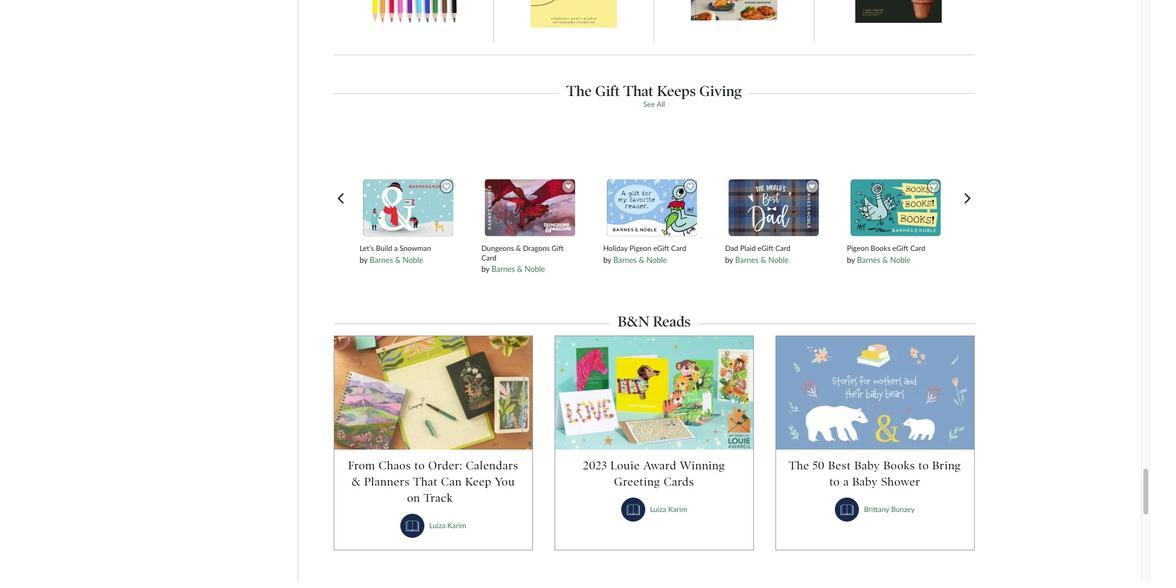Task type: describe. For each thing, give the bounding box(es) containing it.
dad plaid egift card image
[[726, 177, 822, 239]]

greeting
[[614, 475, 661, 489]]

2023
[[583, 459, 607, 473]]

luiza karim for calendars
[[429, 521, 467, 530]]

art supplies image
[[371, 0, 457, 23]]

card for holiday pigeon egift card by barnes & noble
[[671, 244, 687, 253]]

barnes for pigeon books egift card by barnes & noble
[[858, 255, 881, 264]]

dragons
[[523, 244, 550, 253]]

gift inside dungeons & dragons gift card by barnes & noble
[[552, 244, 564, 253]]

gift inside the gift that keeps giving see all
[[596, 82, 620, 100]]

karim for calendars
[[448, 521, 467, 530]]

pigeon inside holiday pigeon egift card by barnes & noble
[[630, 244, 652, 253]]

noble for holiday pigeon egift card by barnes & noble
[[647, 255, 667, 264]]

barnes & noble link for dad plaid egift card by barnes & noble
[[736, 255, 789, 264]]

from
[[348, 459, 376, 473]]

egift for pigeon books egift card by barnes & noble
[[893, 244, 909, 253]]

2023 louie award winning greeting cards link
[[567, 458, 742, 490]]

pigeon books egift card image
[[848, 177, 944, 239]]

track
[[424, 491, 453, 505]]

planners
[[364, 475, 410, 489]]

pigeon books egift card link
[[847, 244, 945, 253]]

the 50 best baby books to bring to a baby shower image
[[776, 336, 975, 450]]

holiday
[[604, 244, 628, 253]]

by for holiday pigeon egift card by barnes & noble
[[604, 255, 612, 264]]

cards
[[664, 475, 695, 489]]

books inside "pigeon books egift card by barnes & noble"
[[871, 244, 891, 253]]

& inside from chaos to order: calendars & planners that can keep you on track
[[352, 475, 361, 489]]

plaid
[[741, 244, 756, 253]]

egift for holiday pigeon egift card by barnes & noble
[[654, 244, 670, 253]]

1 horizontal spatial to
[[830, 475, 840, 489]]

from chaos to order: calendars & planners that can keep you on track
[[348, 459, 519, 505]]

b&n reads
[[618, 313, 691, 331]]

egift for dad plaid egift card by barnes & noble
[[758, 244, 774, 253]]

the 50 best baby books to bring to a baby shower
[[789, 459, 962, 489]]

louie
[[611, 459, 640, 473]]

b&n
[[618, 313, 650, 331]]

0 vertical spatial baby
[[855, 459, 881, 473]]

winning
[[680, 459, 726, 473]]

brittany
[[865, 505, 890, 514]]

luiza karim link for calendars
[[429, 521, 467, 530]]

the for 50
[[789, 459, 810, 473]]

a inside the 50 best baby books to bring to a baby shower
[[844, 475, 850, 489]]

dad plaid egift card link
[[725, 244, 823, 253]]

cookbooks image
[[691, 0, 778, 20]]

that inside from chaos to order: calendars & planners that can keep you on track
[[413, 475, 438, 489]]

snowman
[[400, 244, 431, 253]]

that inside the gift that keeps giving see all
[[624, 82, 654, 100]]

2023 louie award winning greeting cards image
[[555, 336, 754, 450]]

& inside dad plaid egift card by barnes & noble
[[761, 255, 767, 264]]

books inside the 50 best baby books to bring to a baby shower
[[884, 459, 916, 473]]

chaos
[[379, 459, 411, 473]]

noble inside dungeons & dragons gift card by barnes & noble
[[525, 264, 545, 273]]

keep
[[465, 475, 492, 489]]

1 vertical spatial baby
[[853, 475, 878, 489]]

noble for dad plaid egift card by barnes & noble
[[769, 255, 789, 264]]

barnes & noble link for holiday pigeon egift card by barnes & noble
[[614, 255, 667, 264]]

luiza for greeting
[[650, 505, 667, 514]]

keeps
[[657, 82, 696, 100]]

barnes & noble link for let's build a snowman by barnes & noble
[[370, 255, 424, 264]]

see
[[644, 100, 655, 109]]

bring
[[933, 459, 962, 473]]



Task type: vqa. For each thing, say whether or not it's contained in the screenshot.
Gift in Dungeons & Dragons Gift Card by Barnes & Noble
yes



Task type: locate. For each thing, give the bounding box(es) containing it.
noble down dungeons & dragons gift card link
[[525, 264, 545, 273]]

reads
[[653, 313, 691, 331]]

barnes inside holiday pigeon egift card by barnes & noble
[[614, 255, 637, 264]]

luiza karim link
[[650, 505, 687, 514], [429, 521, 467, 530]]

noble inside holiday pigeon egift card by barnes & noble
[[647, 255, 667, 264]]

baby right 'best'
[[855, 459, 881, 473]]

1 horizontal spatial the
[[789, 459, 810, 473]]

barnes inside dad plaid egift card by barnes & noble
[[736, 255, 759, 264]]

dungeons
[[482, 244, 514, 253]]

noble down 'holiday pigeon egift card' link
[[647, 255, 667, 264]]

& down dad plaid egift card link
[[761, 255, 767, 264]]

holiday pigeon egift card by barnes & noble
[[604, 244, 687, 264]]

by for let's build a snowman by barnes & noble
[[360, 255, 368, 264]]

karim
[[669, 505, 687, 514], [448, 521, 467, 530]]

0 horizontal spatial that
[[413, 475, 438, 489]]

by down dad
[[725, 255, 734, 264]]

that up on on the left of the page
[[413, 475, 438, 489]]

0 vertical spatial that
[[624, 82, 654, 100]]

books up shower
[[884, 459, 916, 473]]

a down 'best'
[[844, 475, 850, 489]]

barnes & noble link
[[370, 255, 424, 264], [614, 255, 667, 264], [736, 255, 789, 264], [858, 255, 911, 264], [492, 264, 545, 273]]

1 horizontal spatial luiza karim
[[650, 505, 687, 514]]

build
[[376, 244, 392, 253]]

1 vertical spatial luiza karim
[[429, 521, 467, 530]]

barnes & noble link down dad plaid egift card link
[[736, 255, 789, 264]]

0 vertical spatial a
[[394, 244, 398, 253]]

card down the holiday pigeon egift card image
[[671, 244, 687, 253]]

home & garden image
[[856, 0, 942, 23]]

the inside the gift that keeps giving see all
[[567, 82, 592, 100]]

holiday pigeon egift card image
[[604, 177, 700, 239]]

luiza karim
[[650, 505, 687, 514], [429, 521, 467, 530]]

1 horizontal spatial egift
[[758, 244, 774, 253]]

0 vertical spatial the
[[567, 82, 592, 100]]

&
[[516, 244, 521, 253], [395, 255, 401, 264], [639, 255, 645, 264], [761, 255, 767, 264], [883, 255, 889, 264], [517, 264, 523, 273], [352, 475, 361, 489]]

a inside let's build a snowman by barnes & noble
[[394, 244, 398, 253]]

barnes down plaid
[[736, 255, 759, 264]]

1 vertical spatial luiza
[[429, 521, 446, 530]]

0 vertical spatial books
[[871, 244, 891, 253]]

karim for greeting
[[669, 505, 687, 514]]

by for pigeon books egift card by barnes & noble
[[847, 255, 856, 264]]

0 vertical spatial gift
[[596, 82, 620, 100]]

noble down snowman
[[403, 255, 424, 264]]

noble
[[403, 255, 424, 264], [647, 255, 667, 264], [769, 255, 789, 264], [891, 255, 911, 264], [525, 264, 545, 273]]

by inside "pigeon books egift card by barnes & noble"
[[847, 255, 856, 264]]

0 horizontal spatial pigeon
[[630, 244, 652, 253]]

noble inside "pigeon books egift card by barnes & noble"
[[891, 255, 911, 264]]

dad plaid egift card by barnes & noble
[[725, 244, 791, 264]]

0 horizontal spatial a
[[394, 244, 398, 253]]

& left dragons
[[516, 244, 521, 253]]

egift
[[654, 244, 670, 253], [758, 244, 774, 253], [893, 244, 909, 253]]

0 vertical spatial luiza karim
[[650, 505, 687, 514]]

holiday pigeon egift card link
[[604, 244, 701, 253]]

dungeons & dragons gift card image
[[482, 177, 579, 239]]

best
[[829, 459, 852, 473]]

& down dungeons & dragons gift card link
[[517, 264, 523, 273]]

card inside dad plaid egift card by barnes & noble
[[776, 244, 791, 253]]

card
[[671, 244, 687, 253], [776, 244, 791, 253], [911, 244, 926, 253], [482, 253, 497, 262]]

barnes & noble link down 'holiday pigeon egift card' link
[[614, 255, 667, 264]]

luiza karim link down track
[[429, 521, 467, 530]]

that up see at right top
[[624, 82, 654, 100]]

barnes inside let's build a snowman by barnes & noble
[[370, 255, 393, 264]]

luiza for calendars
[[429, 521, 446, 530]]

luiza
[[650, 505, 667, 514], [429, 521, 446, 530]]

can
[[441, 475, 462, 489]]

1 horizontal spatial gift
[[596, 82, 620, 100]]

2 horizontal spatial egift
[[893, 244, 909, 253]]

card inside dungeons & dragons gift card by barnes & noble
[[482, 253, 497, 262]]

noble inside dad plaid egift card by barnes & noble
[[769, 255, 789, 264]]

barnes down pigeon books egift card link
[[858, 255, 881, 264]]

dungeons & dragons gift card link
[[482, 244, 579, 262]]

books down pigeon books egift card image
[[871, 244, 891, 253]]

0 horizontal spatial luiza karim
[[429, 521, 467, 530]]

noble down pigeon books egift card link
[[891, 255, 911, 264]]

1 horizontal spatial pigeon
[[847, 244, 869, 253]]

card for pigeon books egift card by barnes & noble
[[911, 244, 926, 253]]

2 egift from the left
[[758, 244, 774, 253]]

1 horizontal spatial luiza karim link
[[650, 505, 687, 514]]

1 pigeon from the left
[[630, 244, 652, 253]]

pigeon
[[630, 244, 652, 253], [847, 244, 869, 253]]

award
[[644, 459, 677, 473]]

2023 louie award winning greeting cards
[[583, 459, 726, 489]]

the inside the 50 best baby books to bring to a baby shower
[[789, 459, 810, 473]]

0 horizontal spatial to
[[415, 459, 425, 473]]

card down dungeons
[[482, 253, 497, 262]]

noble for let's build a snowman by barnes & noble
[[403, 255, 424, 264]]

1 vertical spatial karim
[[448, 521, 467, 530]]

a right build
[[394, 244, 398, 253]]

luiza down cards
[[650, 505, 667, 514]]

by down pigeon books egift card link
[[847, 255, 856, 264]]

barnes & noble link down pigeon books egift card link
[[858, 255, 911, 264]]

egift down the holiday pigeon egift card image
[[654, 244, 670, 253]]

1 vertical spatial the
[[789, 459, 810, 473]]

0 horizontal spatial luiza
[[429, 521, 446, 530]]

all
[[657, 100, 665, 109]]

egift down pigeon books egift card image
[[893, 244, 909, 253]]

luiza karim down track
[[429, 521, 467, 530]]

1 vertical spatial gift
[[552, 244, 564, 253]]

baby
[[855, 459, 881, 473], [853, 475, 878, 489]]

to inside from chaos to order: calendars & planners that can keep you on track
[[415, 459, 425, 473]]

2 horizontal spatial to
[[919, 459, 930, 473]]

barnes down build
[[370, 255, 393, 264]]

pigeon inside "pigeon books egift card by barnes & noble"
[[847, 244, 869, 253]]

the 50 best baby books to bring to a baby shower link
[[788, 458, 963, 490]]

you
[[495, 475, 515, 489]]

by inside holiday pigeon egift card by barnes & noble
[[604, 255, 612, 264]]

0 vertical spatial karim
[[669, 505, 687, 514]]

barnes & noble link down let's build a snowman link
[[370, 255, 424, 264]]

barnes inside dungeons & dragons gift card by barnes & noble
[[492, 264, 515, 273]]

barnes for let's build a snowman by barnes & noble
[[370, 255, 393, 264]]

egift inside dad plaid egift card by barnes & noble
[[758, 244, 774, 253]]

luiza karim link down cards
[[650, 505, 687, 514]]

card inside holiday pigeon egift card by barnes & noble
[[671, 244, 687, 253]]

barnes inside "pigeon books egift card by barnes & noble"
[[858, 255, 881, 264]]

1 egift from the left
[[654, 244, 670, 253]]

2 pigeon from the left
[[847, 244, 869, 253]]

& inside let's build a snowman by barnes & noble
[[395, 255, 401, 264]]

to
[[415, 459, 425, 473], [919, 459, 930, 473], [830, 475, 840, 489]]

by
[[360, 255, 368, 264], [604, 255, 612, 264], [725, 255, 734, 264], [847, 255, 856, 264], [482, 264, 490, 273]]

books
[[871, 244, 891, 253], [884, 459, 916, 473]]

barnes for holiday pigeon egift card by barnes & noble
[[614, 255, 637, 264]]

barnes & noble link for dungeons & dragons gift card by barnes & noble
[[492, 264, 545, 273]]

noble inside let's build a snowman by barnes & noble
[[403, 255, 424, 264]]

luiza karim link for greeting
[[650, 505, 687, 514]]

dungeons & dragons gift card by barnes & noble
[[482, 244, 564, 273]]

0 vertical spatial luiza karim link
[[650, 505, 687, 514]]

let's build a snowman image
[[361, 177, 457, 239]]

barnes for dad plaid egift card by barnes & noble
[[736, 255, 759, 264]]

to down 'best'
[[830, 475, 840, 489]]

card right plaid
[[776, 244, 791, 253]]

karim down track
[[448, 521, 467, 530]]

shower
[[882, 475, 921, 489]]

luiza down track
[[429, 521, 446, 530]]

1 vertical spatial a
[[844, 475, 850, 489]]

calendars
[[466, 459, 519, 473]]

giving
[[700, 82, 742, 100]]

barnes down holiday
[[614, 255, 637, 264]]

3 egift from the left
[[893, 244, 909, 253]]

noble for pigeon books egift card by barnes & noble
[[891, 255, 911, 264]]

let's
[[360, 244, 374, 253]]

to left bring
[[919, 459, 930, 473]]

order:
[[429, 459, 463, 473]]

card down pigeon books egift card image
[[911, 244, 926, 253]]

by down dungeons
[[482, 264, 490, 273]]

& down from
[[352, 475, 361, 489]]

& down let's build a snowman link
[[395, 255, 401, 264]]

barnes
[[370, 255, 393, 264], [614, 255, 637, 264], [736, 255, 759, 264], [858, 255, 881, 264], [492, 264, 515, 273]]

by inside dad plaid egift card by barnes & noble
[[725, 255, 734, 264]]

1 horizontal spatial luiza
[[650, 505, 667, 514]]

egift inside holiday pigeon egift card by barnes & noble
[[654, 244, 670, 253]]

noble down dad plaid egift card link
[[769, 255, 789, 264]]

pigeon down pigeon books egift card image
[[847, 244, 869, 253]]

1 horizontal spatial a
[[844, 475, 850, 489]]

barnes & noble link down dungeons & dragons gift card link
[[492, 264, 545, 273]]

0 horizontal spatial egift
[[654, 244, 670, 253]]

0 horizontal spatial karim
[[448, 521, 467, 530]]

barnes down dungeons
[[492, 264, 515, 273]]

0 horizontal spatial luiza karim link
[[429, 521, 467, 530]]

brittany bunzey link
[[865, 505, 915, 514]]

1 vertical spatial books
[[884, 459, 916, 473]]

that
[[624, 82, 654, 100], [413, 475, 438, 489]]

brittany bunzey
[[865, 505, 915, 514]]

luiza karim for greeting
[[650, 505, 687, 514]]

1 horizontal spatial that
[[624, 82, 654, 100]]

egift inside "pigeon books egift card by barnes & noble"
[[893, 244, 909, 253]]

egift right plaid
[[758, 244, 774, 253]]

0 horizontal spatial the
[[567, 82, 592, 100]]

on
[[407, 491, 421, 505]]

let's build a snowman link
[[360, 244, 457, 253]]

karim down cards
[[669, 505, 687, 514]]

craft & hobby books image
[[531, 0, 617, 28]]

by down holiday
[[604, 255, 612, 264]]

baby up "brittany"
[[853, 475, 878, 489]]

1 vertical spatial luiza karim link
[[429, 521, 467, 530]]

card for dad plaid egift card by barnes & noble
[[776, 244, 791, 253]]

gift
[[596, 82, 620, 100], [552, 244, 564, 253]]

bunzey
[[892, 505, 915, 514]]

let's build a snowman by barnes & noble
[[360, 244, 431, 264]]

see all link
[[644, 100, 665, 109]]

dad
[[725, 244, 739, 253]]

1 vertical spatial that
[[413, 475, 438, 489]]

luiza karim down cards
[[650, 505, 687, 514]]

0 vertical spatial luiza
[[650, 505, 667, 514]]

by inside dungeons & dragons gift card by barnes & noble
[[482, 264, 490, 273]]

pigeon right holiday
[[630, 244, 652, 253]]

the gift that keeps giving see all
[[567, 82, 742, 109]]

pigeon books egift card by barnes & noble
[[847, 244, 926, 264]]

the
[[567, 82, 592, 100], [789, 459, 810, 473]]

& inside holiday pigeon egift card by barnes & noble
[[639, 255, 645, 264]]

by for dad plaid egift card by barnes & noble
[[725, 255, 734, 264]]

& down 'holiday pigeon egift card' link
[[639, 255, 645, 264]]

1 horizontal spatial karim
[[669, 505, 687, 514]]

50
[[813, 459, 825, 473]]

a
[[394, 244, 398, 253], [844, 475, 850, 489]]

to right 'chaos' at the bottom of the page
[[415, 459, 425, 473]]

by down let's
[[360, 255, 368, 264]]

by inside let's build a snowman by barnes & noble
[[360, 255, 368, 264]]

card inside "pigeon books egift card by barnes & noble"
[[911, 244, 926, 253]]

from chaos to order: calendars & planners that can keep you on track image
[[335, 336, 533, 450]]

0 horizontal spatial gift
[[552, 244, 564, 253]]

barnes & noble link for pigeon books egift card by barnes & noble
[[858, 255, 911, 264]]

the for gift
[[567, 82, 592, 100]]

& down pigeon books egift card link
[[883, 255, 889, 264]]

from chaos to order: calendars & planners that can keep you on track link
[[347, 458, 521, 506]]

& inside "pigeon books egift card by barnes & noble"
[[883, 255, 889, 264]]



